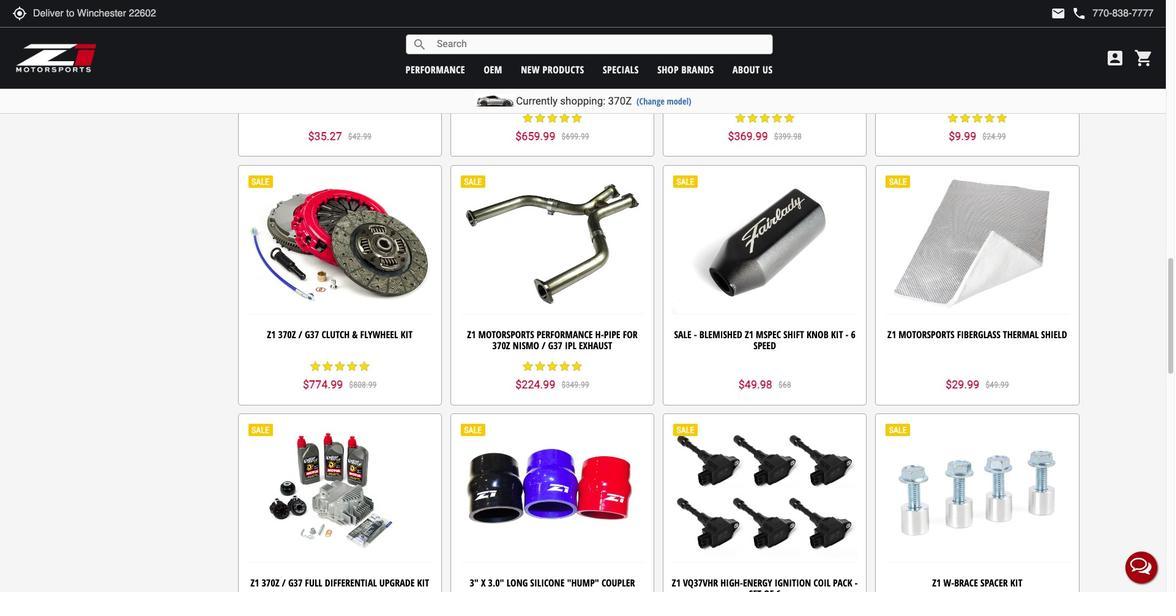 Task type: describe. For each thing, give the bounding box(es) containing it.
shop brands link
[[657, 63, 714, 76]]

performance
[[537, 328, 593, 342]]

(custom
[[1023, 80, 1058, 93]]

shopping_cart link
[[1131, 48, 1154, 68]]

products
[[543, 63, 584, 76]]

2 horizontal spatial motorsports
[[899, 328, 955, 342]]

z1 for z1 motorsports 370z / g37 rear camber / traction arm combo
[[679, 80, 687, 93]]

high-
[[721, 577, 743, 590]]

z1 inside sale - blemished z1 mspec shift knob kit - 6 speed
[[745, 328, 754, 342]]

camber
[[813, 80, 845, 93]]

$29.99 $49.99
[[946, 378, 1009, 391]]

knob
[[807, 328, 829, 342]]

account_box link
[[1102, 48, 1128, 68]]

"hump"
[[567, 577, 599, 590]]

z1 for z1 motorsports fiberglass thermal shield
[[888, 328, 896, 342]]

$49.98
[[739, 378, 772, 391]]

ignition
[[775, 577, 811, 590]]

$35.27 $42.99
[[308, 130, 372, 142]]

z1 for z1 370z / g37 full differential upgrade kit
[[250, 577, 259, 590]]

currently
[[516, 95, 558, 107]]

search
[[412, 37, 427, 52]]

upgrade
[[379, 577, 415, 590]]

arm
[[761, 90, 778, 104]]

$29.99
[[946, 378, 980, 391]]

/ inside z1 motorsports performance h-pipe for 370z nismo / g37 ipl exhaust
[[542, 339, 546, 352]]

motorshorts
[[339, 80, 395, 93]]

performance link
[[406, 63, 465, 76]]

z1 for z1 350z hr / 370z / g37 vhr drag pack clutch & flywheel kit
[[460, 80, 469, 93]]

$659.99
[[515, 130, 555, 142]]

z1 motorsports fiberglass thermal shield
[[888, 328, 1067, 342]]

long
[[507, 577, 528, 590]]

x
[[481, 577, 486, 590]]

performance
[[406, 63, 465, 76]]

star star star star star $369.99 $399.98
[[728, 112, 802, 142]]

shopping_cart
[[1134, 48, 1154, 68]]

$808.99
[[349, 380, 377, 390]]

z1 w-brace spacer kit
[[932, 577, 1022, 590]]

vq37vhr
[[683, 577, 718, 590]]

silicone
[[530, 577, 565, 590]]

blemished
[[699, 328, 742, 342]]

z1 motorsports 370z / g37 rear camber / traction arm combo
[[679, 80, 851, 104]]

z1 motorsports logo image
[[15, 43, 98, 73]]

star star star star star $224.99 $349.99
[[515, 361, 589, 391]]

vhr
[[554, 80, 569, 93]]

370z inside z1 motorsports performance h-pipe for 370z nismo / g37 ipl exhaust
[[492, 339, 510, 352]]

3.0"
[[488, 577, 504, 590]]

$9.99
[[949, 130, 976, 142]]

z1 350z hr / 370z / g37 vhr drag pack clutch & flywheel kit
[[460, 80, 645, 104]]

speed
[[754, 339, 776, 352]]

universal
[[908, 80, 950, 93]]

combo
[[781, 90, 810, 104]]

flywheel inside 'z1 350z hr / 370z / g37 vhr drag pack clutch & flywheel kit'
[[530, 90, 568, 104]]

model)
[[667, 95, 692, 107]]

of
[[764, 588, 774, 592]]

z1 vq37vhr high-energy ignition coil pack - set of 6
[[672, 577, 858, 592]]

z1 for z1 vq37vhr high-energy ignition coil pack - set of 6
[[672, 577, 681, 590]]

z1 hawaiian motorshorts
[[284, 80, 395, 93]]

pack inside 'z1 350z hr / 370z / g37 vhr drag pack clutch & flywheel kit'
[[595, 80, 614, 93]]

phone
[[1072, 6, 1087, 21]]

specials link
[[603, 63, 639, 76]]

coupler
[[602, 577, 635, 590]]

$49.98 $68
[[739, 378, 791, 391]]

phone link
[[1072, 6, 1154, 21]]

Search search field
[[427, 35, 772, 54]]

star star star star star $659.99 $699.99
[[515, 112, 589, 142]]

$369.99
[[728, 130, 768, 142]]

about us
[[733, 63, 773, 76]]

mail
[[1051, 6, 1066, 21]]

nismo
[[513, 339, 539, 352]]

specials
[[603, 63, 639, 76]]

0 horizontal spatial -
[[694, 328, 697, 342]]

0 horizontal spatial clutch
[[322, 328, 350, 342]]

kit for z1 370z / g37 clutch & flywheel kit
[[401, 328, 413, 342]]

coil
[[814, 577, 831, 590]]

shopping:
[[560, 95, 606, 107]]

z1 for z1 w-brace spacer kit
[[932, 577, 941, 590]]

thermal
[[1003, 328, 1039, 342]]

motorsports for traction
[[690, 80, 746, 93]]

my_location
[[12, 6, 27, 21]]

z1 universal exhaust flanges (custom exhaust)
[[897, 80, 1058, 104]]

g37 up star star star star star $774.99 $808.99
[[305, 328, 319, 342]]

oem
[[484, 63, 502, 76]]

6 inside z1 vq37vhr high-energy ignition coil pack - set of 6
[[776, 588, 781, 592]]

0 horizontal spatial flywheel
[[360, 328, 398, 342]]

370z inside 'z1 350z hr / 370z / g37 vhr drag pack clutch & flywheel kit'
[[511, 80, 528, 93]]

$35.27
[[308, 130, 342, 142]]

exhaust inside z1 universal exhaust flanges (custom exhaust)
[[952, 80, 985, 93]]

- inside z1 vq37vhr high-energy ignition coil pack - set of 6
[[855, 577, 858, 590]]

brace
[[954, 577, 978, 590]]



Task type: vqa. For each thing, say whether or not it's contained in the screenshot.
the rightmost vehicle
no



Task type: locate. For each thing, give the bounding box(es) containing it.
1 horizontal spatial flywheel
[[530, 90, 568, 104]]

exhaust right ipl
[[579, 339, 612, 352]]

$49.99
[[986, 380, 1009, 390]]

kit for sale - blemished z1 mspec shift knob kit - 6 speed
[[831, 328, 843, 342]]

6 inside sale - blemished z1 mspec shift knob kit - 6 speed
[[851, 328, 856, 342]]

currently shopping: 370z (change model)
[[516, 95, 692, 107]]

set
[[749, 588, 762, 592]]

clutch up star star star star star $774.99 $808.99
[[322, 328, 350, 342]]

1 horizontal spatial 6
[[851, 328, 856, 342]]

1 vertical spatial flywheel
[[360, 328, 398, 342]]

energy
[[743, 577, 772, 590]]

star
[[522, 112, 534, 124], [534, 112, 546, 124], [546, 112, 558, 124], [558, 112, 571, 124], [571, 112, 583, 124], [734, 112, 747, 124], [747, 112, 759, 124], [759, 112, 771, 124], [771, 112, 783, 124], [783, 112, 795, 124], [947, 112, 959, 124], [959, 112, 971, 124], [971, 112, 984, 124], [984, 112, 996, 124], [996, 112, 1008, 124], [309, 361, 321, 373], [321, 361, 334, 373], [334, 361, 346, 373], [346, 361, 358, 373], [358, 361, 370, 373], [522, 361, 534, 373], [534, 361, 546, 373], [546, 361, 558, 373], [558, 361, 571, 373], [571, 361, 583, 373]]

z1 for z1 hawaiian motorshorts
[[284, 80, 293, 93]]

1 horizontal spatial motorsports
[[690, 80, 746, 93]]

ipl
[[565, 339, 576, 352]]

motorsports down brands
[[690, 80, 746, 93]]

0 horizontal spatial pack
[[595, 80, 614, 93]]

1 vertical spatial 6
[[776, 588, 781, 592]]

0 vertical spatial flywheel
[[530, 90, 568, 104]]

& inside 'z1 350z hr / 370z / g37 vhr drag pack clutch & flywheel kit'
[[522, 90, 528, 104]]

exhaust left flanges
[[952, 80, 985, 93]]

shop
[[657, 63, 679, 76]]

370z inside z1 motorsports 370z / g37 rear camber / traction arm combo
[[748, 80, 766, 93]]

0 horizontal spatial motorsports
[[478, 328, 534, 342]]

about
[[733, 63, 760, 76]]

0 vertical spatial exhaust
[[952, 80, 985, 93]]

shop brands
[[657, 63, 714, 76]]

z1 370z / g37 clutch & flywheel kit
[[267, 328, 413, 342]]

0 horizontal spatial 6
[[776, 588, 781, 592]]

0 vertical spatial pack
[[595, 80, 614, 93]]

motorsports for /
[[478, 328, 534, 342]]

w-
[[943, 577, 954, 590]]

1 horizontal spatial clutch
[[617, 80, 645, 93]]

6 right of at the bottom right
[[776, 588, 781, 592]]

- right knob
[[846, 328, 849, 342]]

z1 for z1 universal exhaust flanges (custom exhaust)
[[897, 80, 906, 93]]

- right sale
[[694, 328, 697, 342]]

&
[[522, 90, 528, 104], [352, 328, 358, 342]]

370z
[[511, 80, 528, 93], [748, 80, 766, 93], [608, 95, 632, 107], [278, 328, 296, 342], [492, 339, 510, 352], [262, 577, 279, 590]]

$42.99
[[348, 131, 372, 141]]

z1 370z / g37 full differential upgrade kit
[[250, 577, 429, 590]]

$399.98
[[774, 131, 802, 141]]

1 vertical spatial clutch
[[322, 328, 350, 342]]

clutch
[[617, 80, 645, 93], [322, 328, 350, 342]]

1 vertical spatial pack
[[833, 577, 852, 590]]

pack
[[595, 80, 614, 93], [833, 577, 852, 590]]

pack up currently shopping: 370z (change model)
[[595, 80, 614, 93]]

1 horizontal spatial &
[[522, 90, 528, 104]]

g37 inside z1 motorsports performance h-pipe for 370z nismo / g37 ipl exhaust
[[548, 339, 562, 352]]

fiberglass
[[957, 328, 1001, 342]]

kit for z1 370z / g37 full differential upgrade kit
[[417, 577, 429, 590]]

z1
[[284, 80, 293, 93], [460, 80, 469, 93], [679, 80, 687, 93], [897, 80, 906, 93], [267, 328, 276, 342], [467, 328, 476, 342], [745, 328, 754, 342], [888, 328, 896, 342], [250, 577, 259, 590], [672, 577, 681, 590], [932, 577, 941, 590]]

sale
[[674, 328, 692, 342]]

1 vertical spatial exhaust
[[579, 339, 612, 352]]

for
[[623, 328, 638, 342]]

star star star star star $774.99 $808.99
[[303, 361, 377, 391]]

g37 inside z1 motorsports 370z / g37 rear camber / traction arm combo
[[775, 80, 789, 93]]

1 horizontal spatial exhaust
[[952, 80, 985, 93]]

clutch down specials in the right of the page
[[617, 80, 645, 93]]

- right coil
[[855, 577, 858, 590]]

kit inside sale - blemished z1 mspec shift knob kit - 6 speed
[[831, 328, 843, 342]]

motorsports up $224.99
[[478, 328, 534, 342]]

(change model) link
[[636, 95, 692, 107]]

drag
[[572, 80, 593, 93]]

g37 left rear
[[775, 80, 789, 93]]

1 vertical spatial &
[[352, 328, 358, 342]]

flanges
[[988, 80, 1021, 93]]

& up star star star star star $774.99 $808.99
[[352, 328, 358, 342]]

star star star star star $9.99 $24.99
[[947, 112, 1008, 142]]

full
[[305, 577, 322, 590]]

oem link
[[484, 63, 502, 76]]

brands
[[682, 63, 714, 76]]

motorsports left fiberglass
[[899, 328, 955, 342]]

kit inside 'z1 350z hr / 370z / g37 vhr drag pack clutch & flywheel kit'
[[570, 90, 583, 104]]

mail phone
[[1051, 6, 1087, 21]]

exhaust)
[[959, 90, 996, 104]]

z1 inside z1 universal exhaust flanges (custom exhaust)
[[897, 80, 906, 93]]

exhaust inside z1 motorsports performance h-pipe for 370z nismo / g37 ipl exhaust
[[579, 339, 612, 352]]

hawaiian
[[295, 80, 336, 93]]

traction
[[720, 90, 758, 104]]

0 vertical spatial &
[[522, 90, 528, 104]]

motorsports inside z1 motorsports performance h-pipe for 370z nismo / g37 ipl exhaust
[[478, 328, 534, 342]]

about us link
[[733, 63, 773, 76]]

1 horizontal spatial pack
[[833, 577, 852, 590]]

shift
[[783, 328, 804, 342]]

clutch inside 'z1 350z hr / 370z / g37 vhr drag pack clutch & flywheel kit'
[[617, 80, 645, 93]]

z1 for z1 370z / g37 clutch & flywheel kit
[[267, 328, 276, 342]]

hr
[[491, 80, 502, 93]]

shield
[[1041, 328, 1067, 342]]

0 horizontal spatial &
[[352, 328, 358, 342]]

differential
[[325, 577, 377, 590]]

new
[[521, 63, 540, 76]]

g37 left ipl
[[548, 339, 562, 352]]

pipe
[[604, 328, 620, 342]]

& down new
[[522, 90, 528, 104]]

6 right knob
[[851, 328, 856, 342]]

g37 left "full"
[[288, 577, 303, 590]]

kit
[[570, 90, 583, 104], [401, 328, 413, 342], [831, 328, 843, 342], [417, 577, 429, 590], [1010, 577, 1022, 590]]

1 horizontal spatial -
[[846, 328, 849, 342]]

flywheel down new products link
[[530, 90, 568, 104]]

z1 inside z1 motorsports performance h-pipe for 370z nismo / g37 ipl exhaust
[[467, 328, 476, 342]]

2 horizontal spatial -
[[855, 577, 858, 590]]

z1 motorsports performance h-pipe for 370z nismo / g37 ipl exhaust
[[467, 328, 638, 352]]

0 horizontal spatial exhaust
[[579, 339, 612, 352]]

$349.99
[[562, 380, 589, 390]]

g37 inside 'z1 350z hr / 370z / g37 vhr drag pack clutch & flywheel kit'
[[537, 80, 551, 93]]

pack right coil
[[833, 577, 852, 590]]

new products
[[521, 63, 584, 76]]

rear
[[792, 80, 811, 93]]

z1 inside 'z1 350z hr / 370z / g37 vhr drag pack clutch & flywheel kit'
[[460, 80, 469, 93]]

motorsports inside z1 motorsports 370z / g37 rear camber / traction arm combo
[[690, 80, 746, 93]]

g37 up currently
[[537, 80, 551, 93]]

$774.99
[[303, 378, 343, 391]]

3"
[[470, 577, 479, 590]]

spacer
[[981, 577, 1008, 590]]

3" x 3.0" long silicone "hump" coupler
[[470, 577, 635, 590]]

0 vertical spatial clutch
[[617, 80, 645, 93]]

flywheel up $808.99
[[360, 328, 398, 342]]

new products link
[[521, 63, 584, 76]]

pack inside z1 vq37vhr high-energy ignition coil pack - set of 6
[[833, 577, 852, 590]]

z1 for z1 motorsports performance h-pipe for 370z nismo / g37 ipl exhaust
[[467, 328, 476, 342]]

-
[[694, 328, 697, 342], [846, 328, 849, 342], [855, 577, 858, 590]]

$224.99
[[515, 378, 555, 391]]

sale - blemished z1 mspec shift knob kit - 6 speed
[[674, 328, 856, 352]]

mail link
[[1051, 6, 1066, 21]]

mspec
[[756, 328, 781, 342]]

z1 inside z1 motorsports 370z / g37 rear camber / traction arm combo
[[679, 80, 687, 93]]

z1 inside z1 vq37vhr high-energy ignition coil pack - set of 6
[[672, 577, 681, 590]]

0 vertical spatial 6
[[851, 328, 856, 342]]

account_box
[[1105, 48, 1125, 68]]

(change
[[636, 95, 665, 107]]



